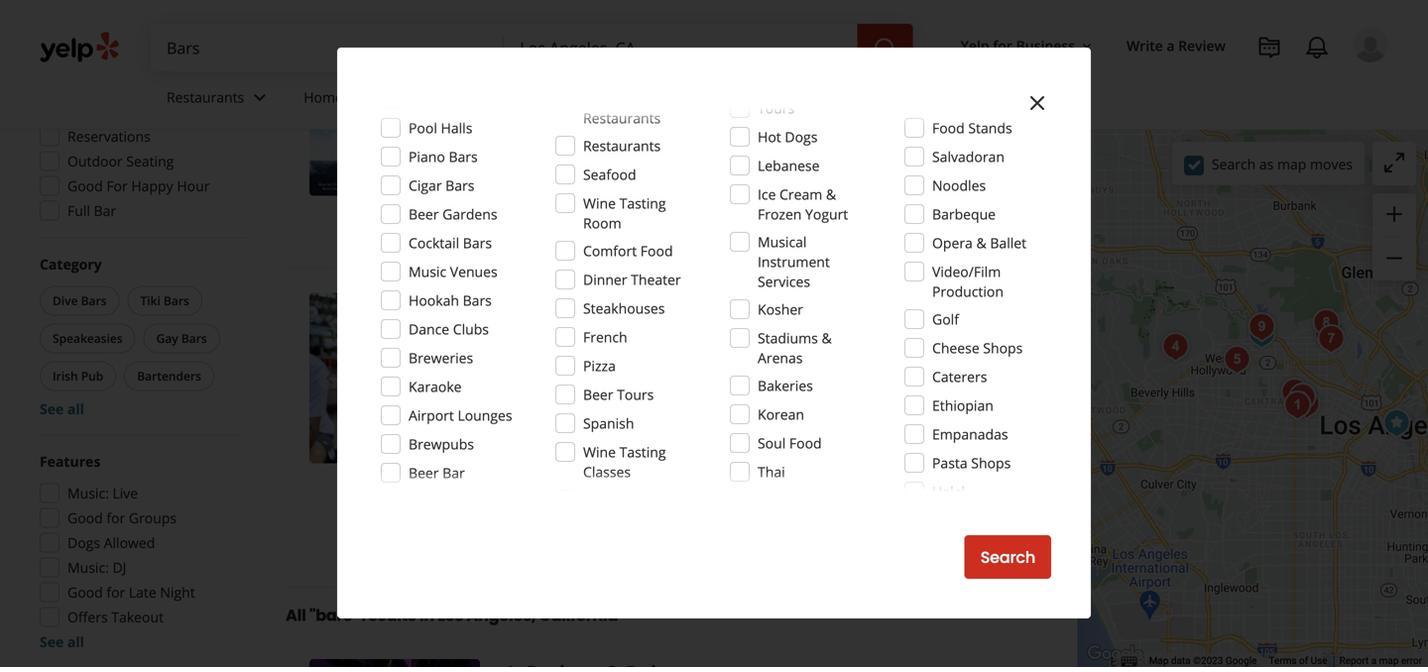 Task type: describe. For each thing, give the bounding box(es) containing it.
tu madre - los feliz image
[[1307, 304, 1346, 343]]

colorful!
[[669, 466, 722, 485]]

soul
[[758, 434, 786, 453]]

stadiums
[[758, 329, 818, 348]]

0 horizontal spatial more
[[725, 486, 762, 504]]

2 horizontal spatial and
[[724, 446, 749, 465]]

pm inside group
[[171, 77, 192, 96]]

clubs
[[453, 320, 489, 339]]

yelp for business button
[[953, 28, 1103, 64]]

features
[[40, 452, 100, 471]]

shops for pasta shops
[[971, 454, 1011, 473]]

11:30
[[577, 387, 613, 406]]

notifications image
[[1305, 36, 1329, 60]]

write
[[1127, 36, 1163, 55]]

musical instrument services
[[758, 233, 830, 291]]

ballet
[[990, 234, 1027, 252]]

gay
[[156, 330, 178, 347]]

arenas
[[758, 349, 803, 367]]

cocktail bars button
[[504, 356, 590, 376]]

gangnam pocha image
[[1275, 373, 1315, 413]]

irish
[[53, 368, 78, 384]]

4.0 link
[[619, 324, 639, 345]]

dance
[[409, 320, 449, 339]]

1 vertical spatial restaurants
[[583, 109, 661, 127]]

next image
[[448, 366, 472, 390]]

restaurants inside business categories "element"
[[167, 88, 244, 107]]

laid
[[812, 466, 835, 485]]

terms of use link
[[1269, 655, 1328, 667]]

bars right the dive
[[81, 293, 107, 309]]

business categories element
[[151, 71, 1389, 129]]

map data ©2023 google
[[1149, 655, 1257, 667]]

map region
[[1053, 0, 1428, 668]]

korean
[[758, 405, 804, 424]]

room
[[583, 214, 621, 233]]

a for report
[[1371, 655, 1377, 667]]

results
[[361, 605, 416, 627]]

next image
[[448, 99, 472, 122]]

salvadoran
[[932, 147, 1005, 166]]

map
[[1149, 655, 1169, 667]]

see all button for category
[[40, 400, 84, 419]]

video/film production
[[932, 262, 1004, 301]]

to
[[910, 466, 923, 485]]

french
[[583, 328, 627, 347]]

dollarita's®
[[521, 147, 621, 166]]

1 horizontal spatial and
[[640, 466, 665, 485]]

pasta
[[932, 454, 968, 473]]

caterers
[[932, 367, 987, 386]]

0 vertical spatial food
[[932, 119, 965, 137]]

wine tasting room
[[583, 194, 666, 233]]

see all button for features
[[40, 633, 84, 652]]

drugstore cowboy image
[[1312, 319, 1351, 359]]

you
[[737, 466, 761, 485]]

applebee's grill + bar image
[[309, 25, 480, 196]]

seating
[[576, 223, 617, 239]]

beer gardens
[[409, 205, 497, 224]]

thai
[[758, 463, 785, 482]]

bakeries
[[758, 376, 813, 395]]

read
[[744, 167, 778, 186]]

applebee's grill + bar
[[504, 25, 713, 52]]

pet
[[524, 415, 545, 434]]

frozen
[[758, 205, 802, 224]]

more inside "dollarita's® back! enjoy at your favorite applebee's. read more"
[[781, 167, 817, 186]]

takeout inside group
[[111, 608, 164, 627]]

apb image
[[1217, 340, 1257, 380]]

3 24 chevron down v2 image from the left
[[550, 86, 573, 110]]

slideshow element for until 11:30 pm
[[309, 293, 480, 464]]

see for category
[[40, 400, 64, 419]]

all "bars" results in los angeles, california
[[286, 605, 618, 627]]

pool
[[409, 119, 437, 137]]

back!
[[625, 147, 662, 166]]

truly la image
[[1377, 404, 1417, 443]]

review
[[1178, 36, 1226, 55]]

bar for beer bar
[[442, 464, 465, 483]]

opera
[[932, 234, 973, 252]]

late
[[129, 583, 156, 602]]

user actions element
[[945, 25, 1416, 147]]

la
[[560, 293, 585, 320]]

& for stadiums & arenas
[[822, 329, 832, 348]]

1 vertical spatial place
[[650, 486, 684, 504]]

for for business
[[993, 36, 1013, 55]]

pet friendly
[[524, 415, 601, 434]]

i'm
[[752, 446, 772, 465]]

write a review link
[[1119, 28, 1234, 63]]

bars inside button
[[559, 358, 586, 374]]

bars right tiki
[[164, 293, 189, 309]]

zoom in image
[[1383, 202, 1406, 226]]

0 horizontal spatial and
[[526, 466, 551, 485]]

until for until midnight
[[545, 95, 574, 113]]

halls
[[441, 119, 473, 137]]

gay bars button
[[143, 324, 220, 354]]

reservations
[[67, 127, 151, 146]]

production
[[932, 282, 1004, 301]]

search for search
[[981, 547, 1035, 569]]

this
[[581, 486, 607, 504]]

bars down venues
[[463, 291, 492, 310]]

cocktail bars inside search dialog
[[409, 234, 492, 252]]

24 chevron down v2 image for restaurants
[[248, 86, 272, 110]]

group containing features
[[34, 452, 246, 652]]

"bars"
[[309, 605, 358, 627]]

spanish
[[583, 414, 634, 433]]

both.
[[543, 486, 577, 504]]

1 vertical spatial the
[[625, 486, 646, 504]]

bar next door image
[[1156, 327, 1195, 367]]

cocktail bars inside cocktail bars button
[[508, 358, 586, 374]]

restaurants link
[[151, 71, 288, 129]]

business
[[1016, 36, 1075, 55]]

& inside ice cream & frozen yogurt
[[826, 185, 836, 204]]

yelp
[[961, 36, 989, 55]]

if
[[725, 466, 734, 485]]

4:11 pm
[[140, 77, 192, 96]]

steakhouses
[[583, 299, 665, 318]]

1 horizontal spatial or
[[964, 466, 978, 485]]

ice
[[758, 185, 776, 204]]

applebee's
[[504, 25, 611, 52]]

services inside musical instrument services
[[758, 272, 810, 291]]

this
[[872, 446, 895, 465]]

beer for beer bar
[[409, 464, 439, 483]]

truly la image
[[309, 293, 480, 464]]

for for groups
[[106, 509, 125, 528]]

2 vertical spatial restaurants
[[583, 136, 661, 155]]

terms of use
[[1269, 655, 1328, 667]]

search button
[[965, 536, 1051, 579]]

tiki bars
[[140, 293, 189, 309]]

until for until 11:30 pm
[[545, 387, 574, 406]]

1 vertical spatial in
[[419, 605, 434, 627]]

music venues
[[409, 262, 498, 281]]

projects image
[[1258, 36, 1281, 60]]

music: live
[[67, 484, 138, 503]]

noir hollywood image
[[1242, 307, 1282, 347]]

happy
[[131, 177, 173, 195]]

16 chevron down v2 image
[[1079, 38, 1095, 54]]

bars right gay
[[181, 330, 207, 347]]

empanadas
[[932, 425, 1008, 444]]

noodles
[[932, 176, 986, 195]]

google image
[[1083, 642, 1148, 668]]

until 11:30 pm
[[545, 387, 637, 406]]

1 horizontal spatial takeout
[[736, 223, 782, 239]]

classes
[[583, 463, 631, 482]]

©2023
[[1193, 655, 1223, 667]]

outdoor for outdoor seating
[[67, 152, 123, 171]]

food for comfort food
[[641, 242, 673, 260]]

more link
[[725, 486, 762, 504]]

4.0
[[619, 326, 639, 344]]

yogurt
[[805, 205, 848, 224]]

a for write
[[1167, 36, 1175, 55]]

music
[[409, 262, 446, 281]]

tasting for classes
[[619, 443, 666, 462]]

your
[[576, 167, 605, 186]]



Task type: locate. For each thing, give the bounding box(es) containing it.
see all for features
[[40, 633, 84, 652]]

1 horizontal spatial a
[[1167, 36, 1175, 55]]

all for category
[[67, 400, 84, 419]]

search inside button
[[981, 547, 1035, 569]]

good for late night
[[67, 583, 195, 602]]

tasting for room
[[619, 194, 666, 213]]

see all down offers
[[40, 633, 84, 652]]

good for good for happy hour
[[67, 177, 103, 195]]

cocktail bars down 4 star rating image
[[508, 358, 586, 374]]

or
[[964, 466, 978, 485], [526, 486, 540, 504]]

shops right the cheese
[[983, 339, 1023, 358]]

good down music: live
[[67, 509, 103, 528]]

0 vertical spatial tours
[[758, 99, 795, 118]]

0 vertical spatial more
[[781, 167, 817, 186]]

outdoor left seating
[[524, 223, 572, 239]]

pm up the 16 vegan v2 image
[[616, 387, 637, 406]]

0 horizontal spatial cocktail bars
[[409, 234, 492, 252]]

1 horizontal spatial friendly
[[689, 415, 738, 434]]

tours up hot
[[758, 99, 795, 118]]

0 horizontal spatial dogs
[[67, 534, 100, 552]]

bar for full bar
[[94, 201, 116, 220]]

1 horizontal spatial cocktail
[[508, 358, 556, 374]]

friendly down until 11:30 pm
[[548, 415, 598, 434]]

bars down 4 star rating image
[[559, 358, 586, 374]]

0 horizontal spatial is
[[595, 466, 605, 485]]

0 vertical spatial services
[[347, 88, 399, 107]]

tasting down the favorite
[[619, 194, 666, 213]]

slideshow element for until midnight
[[309, 25, 480, 196]]

1 vertical spatial previous image
[[317, 366, 341, 390]]

1 horizontal spatial the
[[940, 446, 961, 465]]

truly la link
[[504, 293, 585, 320]]

tasting down the 16 vegan v2 image
[[619, 443, 666, 462]]

r bar image
[[1287, 385, 1326, 425]]

dive bars button
[[40, 286, 120, 316]]

golf
[[932, 310, 959, 329]]

1 vertical spatial bar
[[94, 201, 116, 220]]

all down offers
[[67, 633, 84, 652]]

in left los
[[419, 605, 434, 627]]

search for search as map moves
[[1212, 154, 1256, 173]]

or left eat
[[964, 466, 978, 485]]

tours down arts district
[[617, 385, 654, 404]]

0 vertical spatial until
[[545, 95, 574, 113]]

beer for beer gardens
[[409, 205, 439, 224]]

restaurants up seating at the left of page
[[167, 88, 244, 107]]

1 vertical spatial more
[[725, 486, 762, 504]]

outdoor down reservations
[[67, 152, 123, 171]]

16 checkmark v2 image
[[716, 223, 732, 239]]

24 chevron down v2 image for home services
[[403, 86, 427, 110]]

is up this
[[595, 466, 605, 485]]

slideshow element
[[309, 25, 480, 196], [309, 293, 480, 464]]

2 vertical spatial a
[[1371, 655, 1377, 667]]

1 horizontal spatial place
[[872, 466, 907, 485]]

0 horizontal spatial or
[[526, 486, 540, 504]]

place
[[872, 466, 907, 485], [650, 486, 684, 504]]

of
[[1299, 655, 1308, 667]]

2 horizontal spatial food
[[932, 119, 965, 137]]

potions & poisons image
[[1278, 386, 1317, 426]]

all down irish pub button
[[67, 400, 84, 419]]

search dialog
[[0, 0, 1428, 668]]

search down eat
[[981, 547, 1035, 569]]

24 chevron down v2 image inside restaurants link
[[248, 86, 272, 110]]

2 see from the top
[[40, 633, 64, 652]]

2 vertical spatial food
[[789, 434, 822, 453]]

1 horizontal spatial food
[[789, 434, 822, 453]]

2 vertical spatial beer
[[409, 464, 439, 483]]

dogs up music: dj
[[67, 534, 100, 552]]

music: for music: live
[[67, 484, 109, 503]]

2 vertical spatial &
[[822, 329, 832, 348]]

None search field
[[151, 24, 917, 71]]

0 vertical spatial is
[[595, 466, 605, 485]]

suggested
[[40, 46, 110, 64]]

1 horizontal spatial dogs
[[785, 127, 818, 146]]

takeout down late
[[111, 608, 164, 627]]

moves
[[1310, 154, 1353, 173]]

eat
[[982, 466, 1002, 485]]

1 vertical spatial all
[[67, 633, 84, 652]]

2 previous image from the top
[[317, 366, 341, 390]]

2 until from the top
[[545, 387, 574, 406]]

the down cute
[[625, 486, 646, 504]]

ethiopian
[[932, 396, 994, 415]]

0 vertical spatial see all button
[[40, 400, 84, 419]]

pub
[[81, 368, 103, 384]]

opera & ballet
[[932, 234, 1027, 252]]

2 slideshow element from the top
[[309, 293, 480, 464]]

karaoke
[[409, 377, 462, 396]]

1 horizontal spatial tours
[[758, 99, 795, 118]]

cocktail inside search dialog
[[409, 234, 459, 252]]

0 vertical spatial see all
[[40, 400, 84, 419]]

music: down features
[[67, 484, 109, 503]]

search image
[[873, 37, 897, 61]]

1 vertical spatial takeout
[[111, 608, 164, 627]]

& left 'ballet'
[[976, 234, 987, 252]]

error
[[1401, 655, 1422, 667]]

google
[[1226, 655, 1257, 667]]

a left laid
[[800, 466, 808, 485]]

all for features
[[67, 633, 84, 652]]

info icon image
[[744, 416, 760, 432], [744, 416, 760, 432]]

vegan friendly
[[645, 415, 738, 434]]

good up full
[[67, 177, 103, 195]]

for inside button
[[993, 36, 1013, 55]]

bar inside group
[[94, 201, 116, 220]]

with
[[840, 446, 868, 465]]

cocktail inside cocktail bars button
[[508, 358, 556, 374]]

0 horizontal spatial in
[[419, 605, 434, 627]]

&
[[826, 185, 836, 204], [976, 234, 987, 252], [822, 329, 832, 348]]

group containing category
[[36, 254, 246, 419]]

map for moves
[[1277, 154, 1307, 173]]

0 horizontal spatial map
[[1277, 154, 1307, 173]]

midnight
[[577, 95, 635, 113]]

0 vertical spatial takeout
[[736, 223, 782, 239]]

1 see all button from the top
[[40, 400, 84, 419]]

shops for cheese shops
[[983, 339, 1023, 358]]

seoul salon restaurant & bar image
[[1283, 378, 1322, 418]]

group containing suggested
[[34, 45, 246, 227]]

cocktail bars down beer gardens
[[409, 234, 492, 252]]

0 vertical spatial slideshow element
[[309, 25, 480, 196]]

4 star rating image
[[504, 326, 611, 346]]

speakeasies button
[[40, 324, 136, 354]]

24 chevron down v2 image inside home services link
[[403, 86, 427, 110]]

1 horizontal spatial 24 chevron down v2 image
[[403, 86, 427, 110]]

1 vertical spatial slideshow element
[[309, 293, 480, 464]]

wine up classes
[[583, 443, 616, 462]]

1 vertical spatial outdoor
[[524, 223, 572, 239]]

1 vertical spatial is
[[611, 486, 621, 504]]

0 horizontal spatial cocktail
[[409, 234, 459, 252]]

24 chevron down v2 image up pool
[[403, 86, 427, 110]]

until left pop-
[[545, 95, 574, 113]]

wine for wine tasting classes
[[583, 443, 616, 462]]

map left error
[[1379, 655, 1399, 667]]

and down three
[[640, 466, 665, 485]]

1 vertical spatial pm
[[616, 387, 637, 406]]

0 vertical spatial all
[[67, 400, 84, 419]]

good for good for groups
[[67, 509, 103, 528]]

1 vertical spatial for
[[106, 509, 125, 528]]

search left as
[[1212, 154, 1256, 173]]

2 good from the top
[[67, 509, 103, 528]]

2 horizontal spatial a
[[1371, 655, 1377, 667]]

0 vertical spatial for
[[993, 36, 1013, 55]]

a right report
[[1371, 655, 1377, 667]]

0 horizontal spatial tours
[[617, 385, 654, 404]]

0 horizontal spatial pm
[[171, 77, 192, 96]]

see all for category
[[40, 400, 84, 419]]

1 horizontal spatial more
[[781, 167, 817, 186]]

2 friendly from the left
[[689, 415, 738, 434]]

see all button down offers
[[40, 633, 84, 652]]

1 24 chevron down v2 image from the left
[[248, 86, 272, 110]]

music: for music: dj
[[67, 558, 109, 577]]

1 vertical spatial see all
[[40, 633, 84, 652]]

0 vertical spatial see
[[40, 400, 64, 419]]

cheese
[[932, 339, 980, 358]]

0 vertical spatial outdoor
[[67, 152, 123, 171]]

2 music: from the top
[[67, 558, 109, 577]]

16 pet friendly v2 image
[[504, 417, 520, 433]]

view website
[[891, 531, 995, 553]]

food for soul food
[[789, 434, 822, 453]]

home services
[[304, 88, 399, 107]]

see all down 'irish'
[[40, 400, 84, 419]]

see for features
[[40, 633, 64, 652]]

1 music: from the top
[[67, 484, 109, 503]]

cheese shops
[[932, 339, 1023, 358]]

previous image for until midnight
[[317, 99, 341, 122]]

beer down brewpubs
[[409, 464, 439, 483]]

drink
[[927, 466, 961, 485]]

tiki-ti cocktail lounge image
[[1309, 315, 1348, 355]]

times
[[685, 446, 720, 465]]

nightlife
[[409, 90, 463, 109]]

friendly for vegan friendly
[[689, 415, 738, 434]]

bar inside search dialog
[[442, 464, 465, 483]]

dogs up lebanese
[[785, 127, 818, 146]]

beer
[[409, 205, 439, 224], [583, 385, 613, 404], [409, 464, 439, 483]]

allowed
[[104, 534, 155, 552]]

2 horizontal spatial bar
[[679, 25, 713, 52]]

dollarita's® back! enjoy at your favorite applebee's. read more
[[521, 147, 817, 186]]

friendly up times
[[689, 415, 738, 434]]

0 vertical spatial map
[[1277, 154, 1307, 173]]

bartenders button
[[124, 362, 214, 391]]

wine inside wine tasting room
[[583, 194, 616, 213]]

1 horizontal spatial is
[[611, 486, 621, 504]]

a right write
[[1167, 36, 1175, 55]]

brewpubs
[[409, 435, 474, 454]]

1 vertical spatial map
[[1379, 655, 1399, 667]]

2 wine from the top
[[583, 443, 616, 462]]

cocktail down 4 star rating image
[[508, 358, 556, 374]]

a inside the "came here about three times and i'm so in love with this place, the vibe and scene is cute and colorful! if you want a laid back place to drink or eat or both. this is the place for…"
[[800, 466, 808, 485]]

offers takeout
[[67, 608, 164, 627]]

bars down "halls"
[[449, 147, 478, 166]]

1 tasting from the top
[[619, 194, 666, 213]]

beer down pizza
[[583, 385, 613, 404]]

bar down brewpubs
[[442, 464, 465, 483]]

0 vertical spatial restaurants
[[167, 88, 244, 107]]

bar right full
[[94, 201, 116, 220]]

lounges
[[458, 406, 512, 425]]

love
[[810, 446, 837, 465]]

california
[[539, 605, 618, 627]]

cocktail up music
[[409, 234, 459, 252]]

expand map image
[[1383, 151, 1406, 174]]

dogs inside search dialog
[[785, 127, 818, 146]]

food up the salvadoran
[[932, 119, 965, 137]]

1 vertical spatial shops
[[971, 454, 1011, 473]]

outdoor for outdoor seating
[[524, 223, 572, 239]]

0 vertical spatial in
[[795, 446, 807, 465]]

1 good from the top
[[67, 177, 103, 195]]

more right ice
[[781, 167, 817, 186]]

food up theater
[[641, 242, 673, 260]]

music: left 'dj'
[[67, 558, 109, 577]]

dj
[[113, 558, 126, 577]]

group
[[34, 45, 246, 227], [1373, 193, 1416, 281], [36, 254, 246, 419], [34, 452, 246, 652]]

truly la
[[504, 293, 585, 320]]

view website link
[[872, 520, 1014, 563]]

for up offers takeout
[[106, 583, 125, 602]]

& right stadiums
[[822, 329, 832, 348]]

friendly for pet friendly
[[548, 415, 598, 434]]

gardens
[[442, 205, 497, 224]]

1 all from the top
[[67, 400, 84, 419]]

2 tasting from the top
[[619, 443, 666, 462]]

warwick image
[[1242, 314, 1282, 354]]

in inside the "came here about three times and i'm so in love with this place, the vibe and scene is cute and colorful! if you want a laid back place to drink or eat or both. this is the place for…"
[[795, 446, 807, 465]]

2 24 chevron down v2 image from the left
[[403, 86, 427, 110]]

beer down cigar
[[409, 205, 439, 224]]

services inside business categories "element"
[[347, 88, 399, 107]]

wine up the room
[[583, 194, 616, 213]]

venues
[[450, 262, 498, 281]]

and up if
[[724, 446, 749, 465]]

tasting inside wine tasting room
[[619, 194, 666, 213]]

services right home on the top
[[347, 88, 399, 107]]

0 vertical spatial previous image
[[317, 99, 341, 122]]

see all button down 'irish'
[[40, 400, 84, 419]]

angeles,
[[467, 605, 536, 627]]

the up drink
[[940, 446, 961, 465]]

pop-up restaurants
[[583, 89, 661, 127]]

airport lounges
[[409, 406, 512, 425]]

3 good from the top
[[67, 583, 103, 602]]

speakeasies
[[53, 330, 123, 347]]

close image
[[1026, 91, 1049, 115]]

shops down empanadas
[[971, 454, 1011, 473]]

0 vertical spatial cocktail bars
[[409, 234, 492, 252]]

0 horizontal spatial takeout
[[111, 608, 164, 627]]

1 vertical spatial wine
[[583, 443, 616, 462]]

24 chevron down v2 image left home on the top
[[248, 86, 272, 110]]

& for opera & ballet
[[976, 234, 987, 252]]

2 vertical spatial for
[[106, 583, 125, 602]]

here
[[571, 446, 601, 465]]

comfort food
[[583, 242, 673, 260]]

takeout right 16 checkmark v2 image
[[736, 223, 782, 239]]

2 see all button from the top
[[40, 633, 84, 652]]

0 vertical spatial shops
[[983, 339, 1023, 358]]

so
[[776, 446, 791, 465]]

1 vertical spatial cocktail bars
[[508, 358, 586, 374]]

0 vertical spatial beer
[[409, 205, 439, 224]]

place down colorful!
[[650, 486, 684, 504]]

16 vegan v2 image
[[626, 417, 641, 433]]

beer for beer tours
[[583, 385, 613, 404]]

& up yogurt
[[826, 185, 836, 204]]

1 previous image from the top
[[317, 99, 341, 122]]

1 vertical spatial services
[[758, 272, 810, 291]]

map for error
[[1379, 655, 1399, 667]]

bartenders
[[137, 368, 201, 384]]

good for happy hour
[[67, 177, 210, 195]]

pm right the 4:11 at the left of the page
[[171, 77, 192, 96]]

good
[[67, 177, 103, 195], [67, 509, 103, 528], [67, 583, 103, 602]]

halal
[[932, 483, 965, 501]]

1 vertical spatial search
[[981, 547, 1035, 569]]

bars up venues
[[463, 234, 492, 252]]

restaurants down up
[[583, 109, 661, 127]]

until up pet friendly
[[545, 387, 574, 406]]

& inside stadiums & arenas
[[822, 329, 832, 348]]

2 vertical spatial bar
[[442, 464, 465, 483]]

0 vertical spatial tasting
[[619, 194, 666, 213]]

airport
[[409, 406, 454, 425]]

1 horizontal spatial cocktail bars
[[508, 358, 586, 374]]

1 vertical spatial food
[[641, 242, 673, 260]]

1 wine from the top
[[583, 194, 616, 213]]

back
[[839, 466, 869, 485]]

24 chevron down v2 image
[[248, 86, 272, 110], [403, 86, 427, 110], [550, 86, 573, 110]]

all
[[286, 605, 306, 627]]

1 vertical spatial tasting
[[619, 443, 666, 462]]

1 vertical spatial good
[[67, 509, 103, 528]]

tasting inside wine tasting classes
[[619, 443, 666, 462]]

zoom out image
[[1383, 246, 1406, 270]]

dance clubs
[[409, 320, 489, 339]]

wine for wine tasting room
[[583, 194, 616, 213]]

wine
[[583, 194, 616, 213], [583, 443, 616, 462]]

is down cute
[[611, 486, 621, 504]]

terms
[[1269, 655, 1297, 667]]

"came
[[526, 446, 568, 465]]

good for good for late night
[[67, 583, 103, 602]]

1 horizontal spatial bar
[[442, 464, 465, 483]]

theater
[[631, 270, 681, 289]]

2 see all from the top
[[40, 633, 84, 652]]

keyboard shortcuts image
[[1121, 657, 1137, 667]]

previous image for until 11:30 pm
[[317, 366, 341, 390]]

dive bars
[[53, 293, 107, 309]]

1 vertical spatial until
[[545, 387, 574, 406]]

"came here about three times and i'm so in love with this place, the vibe and scene is cute and colorful! if you want a laid back place to drink or eat or both. this is the place for…"
[[526, 446, 1002, 504]]

previous image
[[317, 99, 341, 122], [317, 366, 341, 390]]

0 vertical spatial &
[[826, 185, 836, 204]]

for for late
[[106, 583, 125, 602]]

services down instrument
[[758, 272, 810, 291]]

night
[[160, 583, 195, 602]]

category
[[40, 255, 102, 274]]

yelp for business
[[961, 36, 1075, 55]]

0 vertical spatial a
[[1167, 36, 1175, 55]]

1 vertical spatial &
[[976, 234, 987, 252]]

wine inside wine tasting classes
[[583, 443, 616, 462]]

1 horizontal spatial services
[[758, 272, 810, 291]]

0 vertical spatial music:
[[67, 484, 109, 503]]

barbeque
[[932, 205, 996, 224]]

1 vertical spatial cocktail
[[508, 358, 556, 374]]

bars up beer gardens
[[446, 176, 475, 195]]

1 until from the top
[[545, 95, 574, 113]]

good up offers
[[67, 583, 103, 602]]

0 horizontal spatial place
[[650, 486, 684, 504]]

want
[[765, 466, 797, 485]]

2 all from the top
[[67, 633, 84, 652]]

0 vertical spatial place
[[872, 466, 907, 485]]

1 vertical spatial see all button
[[40, 633, 84, 652]]

1 slideshow element from the top
[[309, 25, 480, 196]]

0 vertical spatial pm
[[171, 77, 192, 96]]

for right yelp
[[993, 36, 1013, 55]]

place down this
[[872, 466, 907, 485]]

report a map error link
[[1340, 655, 1422, 667]]

restaurants up seafood
[[583, 136, 661, 155]]

0 vertical spatial dogs
[[785, 127, 818, 146]]

tasting
[[619, 194, 666, 213], [619, 443, 666, 462]]

24 chevron down v2 image left pop-
[[550, 86, 573, 110]]

1 vertical spatial tours
[[617, 385, 654, 404]]

0 horizontal spatial search
[[981, 547, 1035, 569]]

for up dogs allowed
[[106, 509, 125, 528]]

hookah
[[409, 291, 459, 310]]

1 see all from the top
[[40, 400, 84, 419]]

1 horizontal spatial pm
[[616, 387, 637, 406]]

scene
[[554, 466, 591, 485]]

food right soul
[[789, 434, 822, 453]]

food stands
[[932, 119, 1012, 137]]

hot dogs
[[758, 127, 818, 146]]

0 vertical spatial wine
[[583, 194, 616, 213]]

outdoor
[[67, 152, 123, 171], [524, 223, 572, 239]]

in right 'so'
[[795, 446, 807, 465]]

is
[[595, 466, 605, 485], [611, 486, 621, 504]]

more down the you
[[725, 486, 762, 504]]

or left both.
[[526, 486, 540, 504]]

1 vertical spatial music:
[[67, 558, 109, 577]]

bar right +
[[679, 25, 713, 52]]

0 horizontal spatial friendly
[[548, 415, 598, 434]]

1 friendly from the left
[[548, 415, 598, 434]]

2 vertical spatial good
[[67, 583, 103, 602]]

music: dj
[[67, 558, 126, 577]]

full
[[67, 201, 90, 220]]

and down "came
[[526, 466, 551, 485]]

map right as
[[1277, 154, 1307, 173]]

0 horizontal spatial services
[[347, 88, 399, 107]]

1 vertical spatial a
[[800, 466, 808, 485]]

dogs inside group
[[67, 534, 100, 552]]

1 see from the top
[[40, 400, 64, 419]]

0 vertical spatial bar
[[679, 25, 713, 52]]



Task type: vqa. For each thing, say whether or not it's contained in the screenshot.
Find field
no



